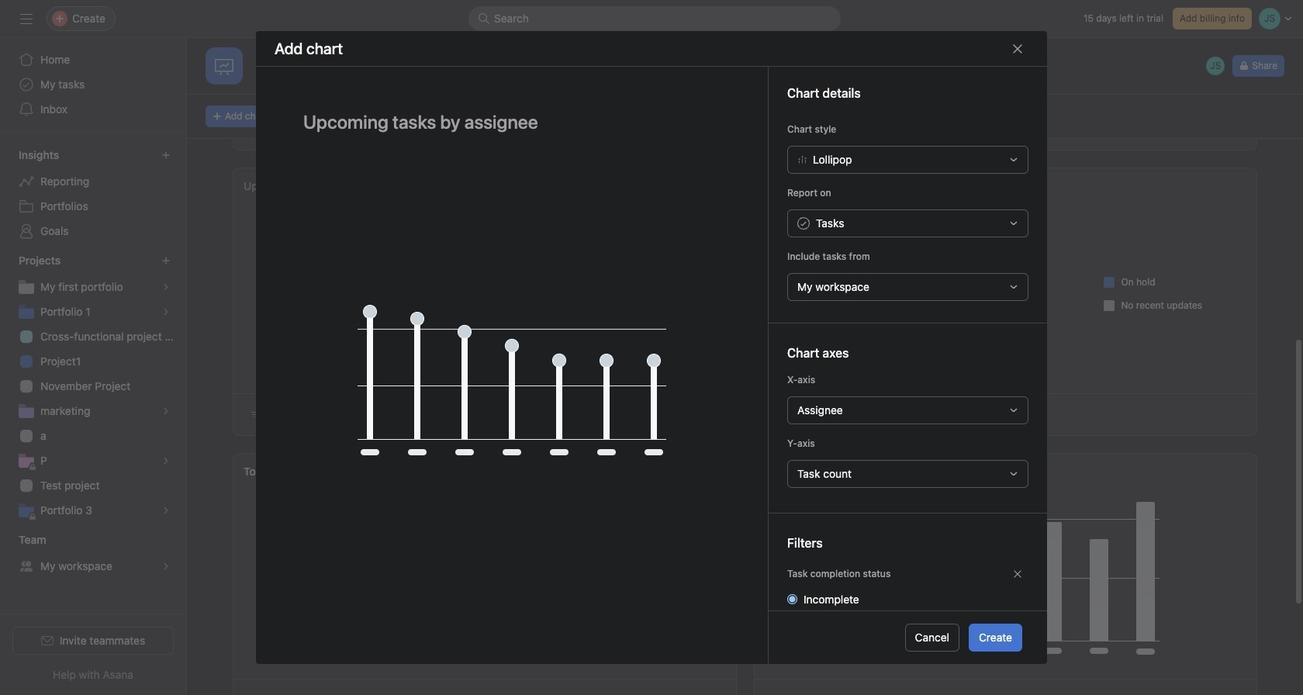 Task type: locate. For each thing, give the bounding box(es) containing it.
list box
[[469, 6, 841, 31]]

report image
[[215, 57, 234, 75]]

projects element
[[0, 247, 186, 526]]

Upcoming tasks by assignee text field
[[293, 104, 731, 140]]

teams element
[[0, 526, 186, 582]]

None radio
[[788, 594, 798, 605]]

insights element
[[0, 141, 186, 247]]



Task type: describe. For each thing, give the bounding box(es) containing it.
a button to remove the filter image
[[1013, 570, 1023, 579]]

close image
[[1012, 42, 1024, 55]]

global element
[[0, 38, 186, 131]]

prominent image
[[478, 12, 490, 25]]

hide sidebar image
[[20, 12, 33, 25]]



Task type: vqa. For each thing, say whether or not it's contained in the screenshot.
bottommost to
no



